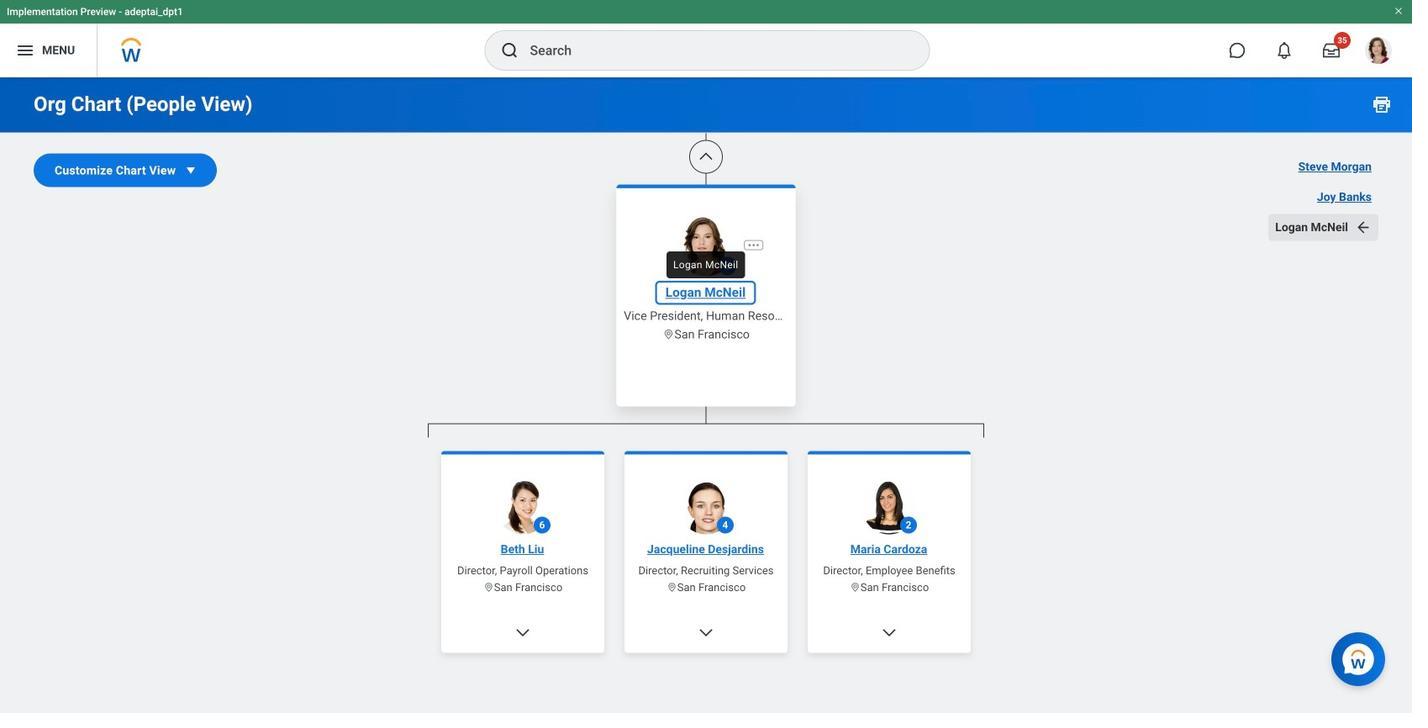 Task type: vqa. For each thing, say whether or not it's contained in the screenshot.
right location image
yes



Task type: describe. For each thing, give the bounding box(es) containing it.
caret down image
[[183, 162, 199, 179]]

print org chart image
[[1372, 94, 1392, 114]]

1 location image from the left
[[483, 582, 494, 593]]

2 location image from the left
[[850, 582, 861, 593]]

close environment banner image
[[1394, 6, 1404, 16]]

related actions image
[[747, 238, 761, 252]]

inbox large image
[[1323, 42, 1340, 59]]

chevron down image
[[698, 624, 715, 641]]

profile logan mcneil image
[[1366, 37, 1392, 67]]

arrow left image
[[1355, 219, 1372, 236]]

justify image
[[15, 40, 35, 61]]

chevron down image for second location icon
[[881, 624, 898, 641]]



Task type: locate. For each thing, give the bounding box(es) containing it.
1 chevron down image from the left
[[515, 624, 531, 641]]

tooltip
[[662, 246, 750, 283]]

1 vertical spatial location image
[[667, 582, 678, 593]]

location image
[[663, 328, 675, 340], [667, 582, 678, 593]]

main content
[[0, 0, 1413, 713]]

0 horizontal spatial chevron down image
[[515, 624, 531, 641]]

0 horizontal spatial location image
[[483, 582, 494, 593]]

location image inside logan mcneil, logan mcneil, 3 direct reports element
[[667, 582, 678, 593]]

banner
[[0, 0, 1413, 77]]

1 horizontal spatial location image
[[850, 582, 861, 593]]

location image
[[483, 582, 494, 593], [850, 582, 861, 593]]

Search Workday  search field
[[530, 32, 895, 69]]

notifications large image
[[1276, 42, 1293, 59]]

search image
[[500, 40, 520, 61]]

0 vertical spatial location image
[[663, 328, 675, 340]]

2 chevron down image from the left
[[881, 624, 898, 641]]

chevron down image for 1st location icon
[[515, 624, 531, 641]]

logan mcneil, logan mcneil, 3 direct reports element
[[428, 438, 985, 713]]

chevron up image
[[698, 148, 715, 165]]

chevron down image
[[515, 624, 531, 641], [881, 624, 898, 641]]

1 horizontal spatial chevron down image
[[881, 624, 898, 641]]



